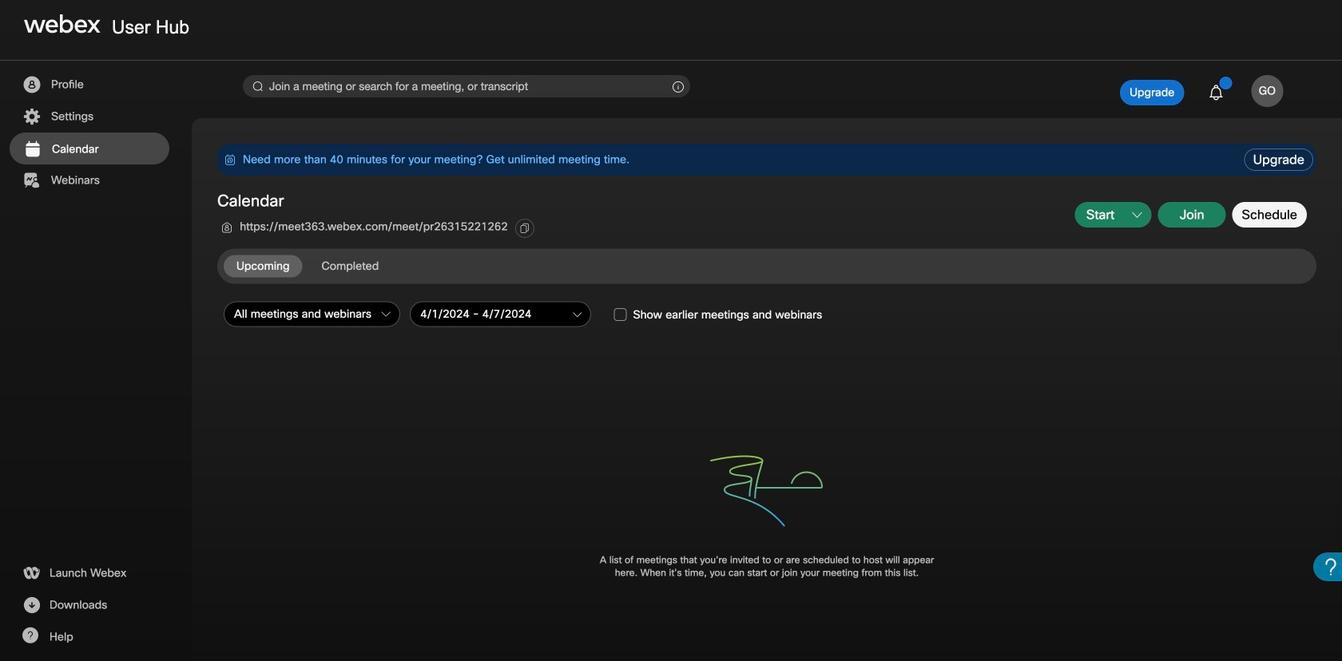 Task type: locate. For each thing, give the bounding box(es) containing it.
tab
[[224, 255, 302, 278], [309, 255, 392, 278]]

mds webex helix filled image
[[22, 564, 41, 583]]

0 horizontal spatial tab
[[224, 255, 302, 278]]

mds people circle_filled image
[[22, 75, 42, 94]]

1 horizontal spatial tab
[[309, 255, 392, 278]]

mds meetings_filled image
[[22, 140, 42, 159]]

tab list
[[224, 255, 398, 278]]

1 tab from the left
[[224, 255, 302, 278]]

cisco webex image
[[24, 14, 101, 34]]

region
[[217, 144, 1241, 176]]

tab panel
[[217, 298, 1320, 623]]



Task type: vqa. For each thing, say whether or not it's contained in the screenshot.
mds edit_bold image
no



Task type: describe. For each thing, give the bounding box(es) containing it.
mds settings_filled image
[[22, 107, 42, 126]]

mds message queing_bold image
[[224, 153, 236, 166]]

mds webinar_filled image
[[22, 171, 42, 190]]

ng help active image
[[22, 628, 38, 644]]

Join a meeting or search for a meeting, or transcript text field
[[243, 75, 690, 97]]

mds content download_filled image
[[22, 596, 42, 615]]

copy image
[[519, 223, 530, 234]]

start a meeting options image
[[1132, 211, 1142, 220]]

2 tab from the left
[[309, 255, 392, 278]]



